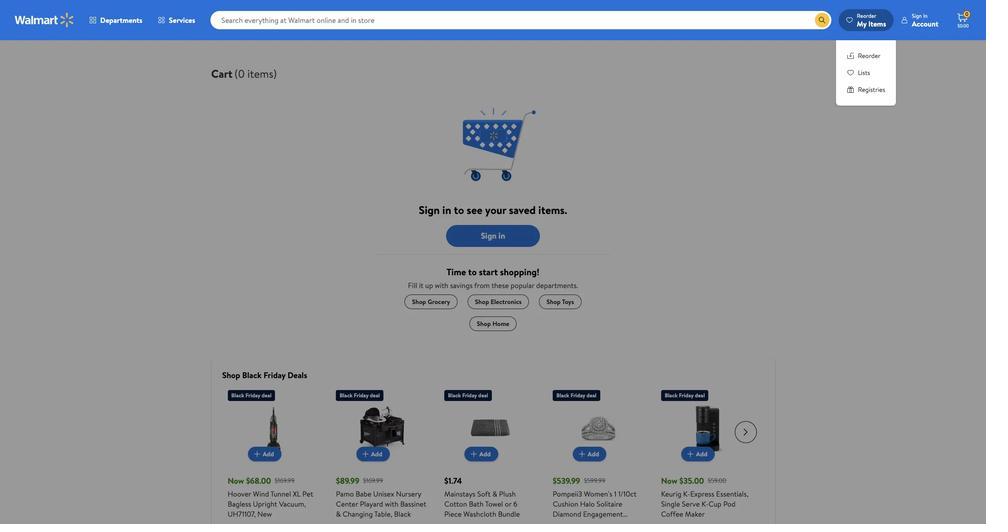 Task type: describe. For each thing, give the bounding box(es) containing it.
$35.00
[[680, 476, 704, 487]]

see
[[467, 202, 483, 218]]

deals
[[288, 370, 307, 381]]

sign for sign in account
[[912, 12, 922, 19]]

in
[[924, 12, 928, 19]]

account
[[912, 19, 939, 29]]

add for $599.99
[[588, 450, 599, 459]]

your
[[485, 202, 507, 218]]

black for $169.99
[[340, 392, 353, 400]]

keurig
[[661, 489, 682, 499]]

bagless
[[228, 499, 251, 509]]

black for $68.00
[[231, 392, 244, 400]]

with inside $89.99 $169.99 pamo babe unisex nursery center playard with bassinet & changing table, black
[[385, 499, 399, 509]]

cotton
[[445, 499, 467, 509]]

0
[[966, 10, 969, 18]]

deal for $68.00
[[262, 392, 272, 400]]

empty cart image
[[438, 100, 548, 191]]

$89.99 group
[[336, 387, 428, 525]]

add for $35.00
[[696, 450, 708, 459]]

1 horizontal spatial k-
[[702, 499, 709, 509]]

shop electronics link
[[468, 295, 529, 309]]

black for $599.99
[[557, 392, 569, 400]]

black for mainstays
[[448, 392, 461, 400]]

items)
[[247, 66, 277, 81]]

Walmart Site-Wide search field
[[210, 11, 832, 29]]

add for $169.99
[[371, 450, 383, 459]]

fill
[[408, 281, 417, 291]]

saved
[[509, 202, 536, 218]]

friday for $68.00
[[246, 392, 260, 400]]

deal for $599.99
[[587, 392, 597, 400]]

1 horizontal spatial to
[[468, 266, 477, 278]]

electronics
[[491, 298, 522, 307]]

it
[[419, 281, 424, 291]]

center
[[336, 499, 358, 509]]

sign in account
[[912, 12, 939, 29]]

in for sign in to see your saved items.
[[443, 202, 451, 218]]

sign in button
[[446, 225, 540, 247]]

$1.74
[[445, 476, 462, 487]]

shop black friday deals
[[222, 370, 307, 381]]

add button for mainstays
[[465, 447, 498, 462]]

grocery
[[428, 298, 450, 307]]

now for now $68.00
[[228, 476, 244, 487]]

bassinet
[[400, 499, 427, 509]]

cushion
[[553, 499, 579, 509]]

add to cart image for $35.00
[[685, 449, 696, 460]]

bundle
[[498, 509, 520, 520]]

single
[[661, 499, 680, 509]]

friday for $599.99
[[571, 392, 585, 400]]

pod
[[724, 499, 736, 509]]

now $68.00 group
[[228, 387, 320, 525]]

tunnel
[[271, 489, 291, 499]]

shop for shop home
[[477, 320, 491, 329]]

coffee
[[661, 509, 684, 520]]

changing
[[343, 509, 373, 520]]

$89.99 $169.99 pamo babe unisex nursery center playard with bassinet & changing table, black
[[336, 476, 427, 520]]

start
[[479, 266, 498, 278]]

piece
[[445, 509, 462, 520]]

shop for shop electronics
[[475, 298, 489, 307]]

sign in to see your saved items.
[[419, 202, 567, 218]]

black friday deal for $68.00
[[231, 392, 272, 400]]

$169.99 inside the now $68.00 $169.99 hoover wind tunnel xl pet bagless upright vacuum, uh71107, new
[[275, 476, 295, 486]]

walmart image
[[15, 13, 74, 27]]

shop for shop toys
[[547, 298, 561, 307]]

cup
[[709, 499, 722, 509]]

black friday deal for $599.99
[[557, 392, 597, 400]]

0 $0.00
[[958, 10, 969, 29]]

vacuum,
[[279, 499, 306, 509]]

time to start shopping!
[[447, 266, 540, 278]]

shopping!
[[500, 266, 540, 278]]

registries link
[[847, 85, 886, 95]]

new
[[258, 509, 272, 520]]

$1.74 mainstays soft & plush cotton bath towel or 6 piece washcloth bundle
[[445, 476, 520, 520]]

shop electronics
[[475, 298, 522, 307]]

towel
[[485, 499, 503, 509]]

unisex
[[373, 489, 394, 499]]

pamo
[[336, 489, 354, 499]]

shop home
[[477, 320, 509, 329]]

friday for $169.99
[[354, 392, 369, 400]]

table,
[[374, 509, 393, 520]]

maker
[[685, 509, 705, 520]]

toys
[[562, 298, 574, 307]]

plush
[[499, 489, 516, 499]]

deal for $35.00
[[695, 392, 705, 400]]

lists link
[[847, 68, 886, 78]]

services button
[[150, 9, 203, 31]]

home
[[493, 320, 509, 329]]

engagement
[[583, 509, 623, 520]]

shop home link
[[470, 317, 517, 331]]

from
[[474, 281, 490, 291]]

search icon image
[[819, 16, 826, 24]]

in for sign in
[[499, 230, 505, 242]]

shop toys
[[547, 298, 574, 307]]

hoover
[[228, 489, 251, 499]]

$89.99
[[336, 476, 359, 487]]



Task type: vqa. For each thing, say whether or not it's contained in the screenshot.
1st Black Friday deal from left
yes



Task type: locate. For each thing, give the bounding box(es) containing it.
2 add to cart image from the left
[[468, 449, 479, 460]]

3 deal from the left
[[478, 392, 488, 400]]

0 horizontal spatial in
[[443, 202, 451, 218]]

in inside sign in button
[[499, 230, 505, 242]]

black inside the $539.99 group
[[557, 392, 569, 400]]

shop for shop black friday deals
[[222, 370, 240, 381]]

3 add button from the left
[[465, 447, 498, 462]]

essentials,
[[716, 489, 749, 499]]

deal inside now $68.00 group
[[262, 392, 272, 400]]

friday inside the $539.99 group
[[571, 392, 585, 400]]

2 now from the left
[[661, 476, 678, 487]]

shop grocery link
[[405, 295, 458, 309]]

add up $35.00
[[696, 450, 708, 459]]

4 black friday deal from the left
[[557, 392, 597, 400]]

2 horizontal spatial add to cart image
[[685, 449, 696, 460]]

0 vertical spatial to
[[454, 202, 464, 218]]

6
[[514, 499, 518, 509]]

black friday deal inside $89.99 group
[[340, 392, 380, 400]]

0 vertical spatial in
[[443, 202, 451, 218]]

shop for shop grocery
[[412, 298, 426, 307]]

add for mainstays
[[479, 450, 491, 459]]

add inside 'now $35.00' group
[[696, 450, 708, 459]]

2 deal from the left
[[370, 392, 380, 400]]

reorder up reorder link
[[857, 12, 877, 19]]

& inside $1.74 mainstays soft & plush cotton bath towel or 6 piece washcloth bundle
[[493, 489, 497, 499]]

upright
[[253, 499, 277, 509]]

0 horizontal spatial now
[[228, 476, 244, 487]]

deal inside the $539.99 group
[[587, 392, 597, 400]]

add to cart image inside 'now $35.00' group
[[685, 449, 696, 460]]

these
[[492, 281, 509, 291]]

4 deal from the left
[[587, 392, 597, 400]]

departments
[[100, 15, 142, 25]]

in left "see" on the top of page
[[443, 202, 451, 218]]

1 horizontal spatial $169.99
[[363, 476, 383, 486]]

reorder
[[857, 12, 877, 19], [858, 51, 881, 60]]

1 vertical spatial &
[[336, 509, 341, 520]]

sign
[[912, 12, 922, 19], [419, 202, 440, 218], [481, 230, 497, 242]]

serve
[[682, 499, 700, 509]]

black friday deal inside now $68.00 group
[[231, 392, 272, 400]]

friday inside now $68.00 group
[[246, 392, 260, 400]]

sign down sign in to see your saved items.
[[481, 230, 497, 242]]

sign in
[[481, 230, 505, 242]]

0 horizontal spatial &
[[336, 509, 341, 520]]

black inside $89.99 $169.99 pamo babe unisex nursery center playard with bassinet & changing table, black
[[394, 509, 411, 520]]

Search search field
[[210, 11, 832, 29]]

diamond
[[553, 509, 582, 520]]

k- right serve
[[702, 499, 709, 509]]

1 horizontal spatial add to cart image
[[577, 449, 588, 460]]

black inside 'now $35.00' group
[[665, 392, 678, 400]]

1 deal from the left
[[262, 392, 272, 400]]

$599.99
[[584, 476, 606, 486]]

1 vertical spatial to
[[468, 266, 477, 278]]

add to cart image inside $1.74 group
[[468, 449, 479, 460]]

0 horizontal spatial to
[[454, 202, 464, 218]]

black friday deal
[[231, 392, 272, 400], [340, 392, 380, 400], [448, 392, 488, 400], [557, 392, 597, 400], [665, 392, 705, 400]]

express
[[690, 489, 715, 499]]

add button for $169.99
[[356, 447, 390, 462]]

black friday deal for $35.00
[[665, 392, 705, 400]]

babe
[[356, 489, 372, 499]]

black friday deal inside 'now $35.00' group
[[665, 392, 705, 400]]

$59.00
[[708, 476, 727, 486]]

add button
[[248, 447, 281, 462], [356, 447, 390, 462], [465, 447, 498, 462], [573, 447, 607, 462], [682, 447, 715, 462]]

black friday deal for mainstays
[[448, 392, 488, 400]]

add to cart image inside the $539.99 group
[[577, 449, 588, 460]]

now inside now $35.00 $59.00 keurig k-express essentials, single serve k-cup pod coffee maker
[[661, 476, 678, 487]]

deal inside 'now $35.00' group
[[695, 392, 705, 400]]

deal for mainstays
[[478, 392, 488, 400]]

black for $35.00
[[665, 392, 678, 400]]

3 add from the left
[[479, 450, 491, 459]]

$0.00
[[958, 22, 969, 29]]

add button inside now $68.00 group
[[248, 447, 281, 462]]

1/10ct
[[618, 489, 637, 499]]

1 add to cart image from the left
[[360, 449, 371, 460]]

deal
[[262, 392, 272, 400], [370, 392, 380, 400], [478, 392, 488, 400], [587, 392, 597, 400], [695, 392, 705, 400]]

savings
[[450, 281, 473, 291]]

add up $599.99
[[588, 450, 599, 459]]

sign inside sign in account
[[912, 12, 922, 19]]

add up the unisex
[[371, 450, 383, 459]]

$169.99 inside $89.99 $169.99 pamo babe unisex nursery center playard with bassinet & changing table, black
[[363, 476, 383, 486]]

with right up
[[435, 281, 449, 291]]

add button inside 'now $35.00' group
[[682, 447, 715, 462]]

$169.99 up tunnel
[[275, 476, 295, 486]]

2 $169.99 from the left
[[363, 476, 383, 486]]

friday inside $89.99 group
[[354, 392, 369, 400]]

add up soft
[[479, 450, 491, 459]]

time
[[447, 266, 466, 278]]

add to cart image up $35.00
[[685, 449, 696, 460]]

2 black friday deal from the left
[[340, 392, 380, 400]]

add to cart image
[[252, 449, 263, 460], [468, 449, 479, 460], [685, 449, 696, 460]]

add button inside $1.74 group
[[465, 447, 498, 462]]

add to cart image up $68.00
[[252, 449, 263, 460]]

1 horizontal spatial &
[[493, 489, 497, 499]]

add button for $599.99
[[573, 447, 607, 462]]

add to cart image inside now $68.00 group
[[252, 449, 263, 460]]

0 vertical spatial &
[[493, 489, 497, 499]]

popular
[[511, 281, 535, 291]]

0 horizontal spatial $169.99
[[275, 476, 295, 486]]

xl
[[293, 489, 301, 499]]

4 add from the left
[[588, 450, 599, 459]]

0 vertical spatial with
[[435, 281, 449, 291]]

items
[[869, 19, 887, 29]]

with
[[435, 281, 449, 291], [385, 499, 399, 509]]

add to cart image for mainstays
[[468, 449, 479, 460]]

add button inside the $539.99 group
[[573, 447, 607, 462]]

$68.00
[[246, 476, 271, 487]]

bath
[[469, 499, 484, 509]]

0 horizontal spatial add to cart image
[[252, 449, 263, 460]]

now $35.00 group
[[661, 387, 753, 525]]

gold
[[603, 520, 618, 525]]

washcloth
[[464, 509, 496, 520]]

1 black friday deal from the left
[[231, 392, 272, 400]]

0 horizontal spatial k-
[[683, 489, 690, 499]]

mainstays
[[445, 489, 476, 499]]

or
[[505, 499, 512, 509]]

add inside now $68.00 group
[[263, 450, 274, 459]]

lists
[[858, 68, 871, 77]]

black
[[242, 370, 262, 381], [231, 392, 244, 400], [340, 392, 353, 400], [448, 392, 461, 400], [557, 392, 569, 400], [665, 392, 678, 400], [394, 509, 411, 520]]

5 add button from the left
[[682, 447, 715, 462]]

in down your
[[499, 230, 505, 242]]

add button for $68.00
[[248, 447, 281, 462]]

1
[[614, 489, 617, 499]]

cart (0 items)
[[211, 66, 277, 81]]

0 vertical spatial reorder
[[857, 12, 877, 19]]

2 add to cart image from the left
[[577, 449, 588, 460]]

1 add to cart image from the left
[[252, 449, 263, 460]]

wedding
[[553, 520, 581, 525]]

add inside the $539.99 group
[[588, 450, 599, 459]]

1 horizontal spatial add to cart image
[[468, 449, 479, 460]]

to left start
[[468, 266, 477, 278]]

now inside the now $68.00 $169.99 hoover wind tunnel xl pet bagless upright vacuum, uh71107, new
[[228, 476, 244, 487]]

add to cart image up babe
[[360, 449, 371, 460]]

$169.99 up babe
[[363, 476, 383, 486]]

friday
[[264, 370, 286, 381], [246, 392, 260, 400], [354, 392, 369, 400], [462, 392, 477, 400], [571, 392, 585, 400], [679, 392, 694, 400]]

k-
[[683, 489, 690, 499], [702, 499, 709, 509]]

1 vertical spatial in
[[499, 230, 505, 242]]

departments button
[[81, 9, 150, 31]]

halo
[[580, 499, 595, 509]]

add to cart image for $68.00
[[252, 449, 263, 460]]

black inside $1.74 group
[[448, 392, 461, 400]]

2 add from the left
[[371, 450, 383, 459]]

add button up soft
[[465, 447, 498, 462]]

next slide for horizontalscrollerrecommendations list image
[[735, 422, 757, 444]]

2 horizontal spatial sign
[[912, 12, 922, 19]]

white
[[582, 520, 601, 525]]

add button inside $89.99 group
[[356, 447, 390, 462]]

add button up $599.99
[[573, 447, 607, 462]]

fill it up with savings from these popular departments.
[[408, 281, 578, 291]]

1 vertical spatial reorder
[[858, 51, 881, 60]]

to left "see" on the top of page
[[454, 202, 464, 218]]

1 vertical spatial with
[[385, 499, 399, 509]]

shop toys link
[[539, 295, 582, 309]]

reorder up lists link
[[858, 51, 881, 60]]

wind
[[253, 489, 269, 499]]

now up keurig
[[661, 476, 678, 487]]

registries
[[858, 85, 886, 94]]

shop grocery
[[412, 298, 450, 307]]

items.
[[539, 202, 567, 218]]

black friday deal inside $1.74 group
[[448, 392, 488, 400]]

1 horizontal spatial now
[[661, 476, 678, 487]]

0 horizontal spatial sign
[[419, 202, 440, 218]]

women's
[[584, 489, 613, 499]]

sign left in in the top of the page
[[912, 12, 922, 19]]

k- down $35.00
[[683, 489, 690, 499]]

&
[[493, 489, 497, 499], [336, 509, 341, 520]]

reorder my items
[[857, 12, 887, 29]]

now for now $35.00
[[661, 476, 678, 487]]

add button up $89.99 on the left of page
[[356, 447, 390, 462]]

deal inside $1.74 group
[[478, 392, 488, 400]]

pompeii3
[[553, 489, 582, 499]]

now $35.00 $59.00 keurig k-express essentials, single serve k-cup pod coffee maker
[[661, 476, 749, 520]]

5 deal from the left
[[695, 392, 705, 400]]

add inside $1.74 group
[[479, 450, 491, 459]]

$1.74 group
[[445, 387, 536, 525]]

black inside now $68.00 group
[[231, 392, 244, 400]]

$539.99 $599.99 pompeii3 women's 1 1/10ct cushion halo solitaire diamond engagement wedding white gold r
[[553, 476, 637, 525]]

add button up $68.00
[[248, 447, 281, 462]]

2 add button from the left
[[356, 447, 390, 462]]

uh71107,
[[228, 509, 256, 520]]

sign for sign in
[[481, 230, 497, 242]]

1 horizontal spatial with
[[435, 281, 449, 291]]

add up $68.00
[[263, 450, 274, 459]]

add for $68.00
[[263, 450, 274, 459]]

deal for $169.99
[[370, 392, 380, 400]]

2 vertical spatial sign
[[481, 230, 497, 242]]

& right soft
[[493, 489, 497, 499]]

nursery
[[396, 489, 421, 499]]

now
[[228, 476, 244, 487], [661, 476, 678, 487]]

playard
[[360, 499, 383, 509]]

sign for sign in to see your saved items.
[[419, 202, 440, 218]]

1 vertical spatial sign
[[419, 202, 440, 218]]

add to cart image
[[360, 449, 371, 460], [577, 449, 588, 460]]

reorder for reorder my items
[[857, 12, 877, 19]]

0 horizontal spatial add to cart image
[[360, 449, 371, 460]]

$539.99
[[553, 476, 580, 487]]

soft
[[477, 489, 491, 499]]

0 vertical spatial sign
[[912, 12, 922, 19]]

sign left "see" on the top of page
[[419, 202, 440, 218]]

friday for mainstays
[[462, 392, 477, 400]]

3 black friday deal from the left
[[448, 392, 488, 400]]

black friday deal for $169.99
[[340, 392, 380, 400]]

add to cart image for $89.99
[[360, 449, 371, 460]]

& left changing
[[336, 509, 341, 520]]

add to cart image for $539.99
[[577, 449, 588, 460]]

0 horizontal spatial with
[[385, 499, 399, 509]]

sign inside button
[[481, 230, 497, 242]]

(0
[[234, 66, 245, 81]]

5 add from the left
[[696, 450, 708, 459]]

1 $169.99 from the left
[[275, 476, 295, 486]]

add to cart image up $599.99
[[577, 449, 588, 460]]

add inside $89.99 group
[[371, 450, 383, 459]]

$539.99 group
[[553, 387, 645, 525]]

5 black friday deal from the left
[[665, 392, 705, 400]]

1 now from the left
[[228, 476, 244, 487]]

add to cart image up soft
[[468, 449, 479, 460]]

services
[[169, 15, 195, 25]]

1 horizontal spatial sign
[[481, 230, 497, 242]]

black friday deal inside the $539.99 group
[[557, 392, 597, 400]]

4 add button from the left
[[573, 447, 607, 462]]

friday inside 'now $35.00' group
[[679, 392, 694, 400]]

reorder inside reorder my items
[[857, 12, 877, 19]]

now up hoover
[[228, 476, 244, 487]]

with right 'playard' in the bottom of the page
[[385, 499, 399, 509]]

deal inside $89.99 group
[[370, 392, 380, 400]]

add button up $35.00
[[682, 447, 715, 462]]

solitaire
[[597, 499, 623, 509]]

1 add button from the left
[[248, 447, 281, 462]]

add button for $35.00
[[682, 447, 715, 462]]

3 add to cart image from the left
[[685, 449, 696, 460]]

1 add from the left
[[263, 450, 274, 459]]

1 horizontal spatial in
[[499, 230, 505, 242]]

in
[[443, 202, 451, 218], [499, 230, 505, 242]]

add to cart image inside $89.99 group
[[360, 449, 371, 460]]

add
[[263, 450, 274, 459], [371, 450, 383, 459], [479, 450, 491, 459], [588, 450, 599, 459], [696, 450, 708, 459]]

reorder for reorder
[[858, 51, 881, 60]]

friday for $35.00
[[679, 392, 694, 400]]

& inside $89.99 $169.99 pamo babe unisex nursery center playard with bassinet & changing table, black
[[336, 509, 341, 520]]

reorder link
[[847, 51, 886, 61]]

friday inside $1.74 group
[[462, 392, 477, 400]]



